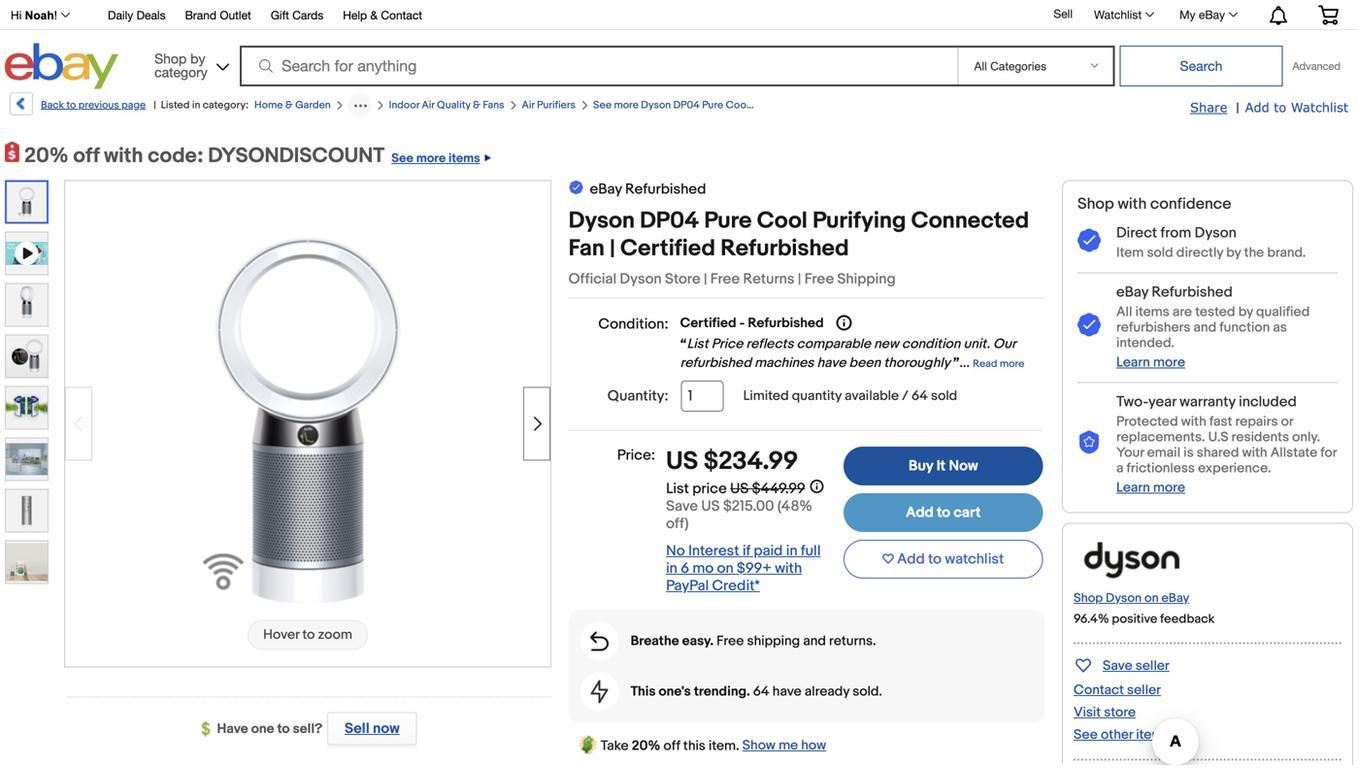Task type: locate. For each thing, give the bounding box(es) containing it.
watchlist down the advanced link
[[1291, 100, 1349, 115]]

with
[[104, 143, 143, 168], [1118, 195, 1147, 214], [1181, 413, 1207, 430], [1242, 445, 1268, 461], [775, 560, 802, 577]]

1 vertical spatial learn more link
[[1117, 479, 1186, 496]]

residents
[[1232, 429, 1289, 446]]

save up no
[[666, 498, 698, 515]]

learn more link down frictionless
[[1117, 479, 1186, 496]]

to left "cart"
[[937, 504, 951, 521]]

2 vertical spatial add
[[897, 551, 925, 568]]

shop for shop dyson on ebay
[[1074, 591, 1103, 606]]

off down back to previous page link
[[73, 143, 99, 168]]

see
[[593, 99, 612, 112], [391, 151, 414, 166], [1074, 727, 1098, 743]]

and right are
[[1194, 319, 1217, 336]]

0 vertical spatial ebay refurbished
[[590, 181, 706, 198]]

learn more link
[[1117, 354, 1186, 371], [1117, 479, 1186, 496]]

on right mo
[[717, 560, 734, 577]]

list inside " list price reflects comparable new condition unit. our refurbished machines have been thoroughly
[[687, 336, 708, 352]]

0 horizontal spatial contact
[[381, 8, 422, 22]]

more down our
[[1000, 358, 1025, 370]]

breathe easy. free shipping and returns.
[[631, 633, 876, 649]]

64
[[912, 388, 928, 404], [753, 683, 770, 700]]

air left purifiers
[[522, 99, 535, 112]]

to right back
[[66, 99, 76, 112]]

Quantity: text field
[[681, 381, 724, 412]]

2 vertical spatial by
[[1239, 304, 1253, 320]]

more for learn more
[[1153, 354, 1186, 371]]

0 vertical spatial items
[[449, 151, 480, 166]]

seller inside button
[[1136, 658, 1170, 674]]

sell link
[[1045, 7, 1082, 21]]

more inside two-year warranty included protected with fast repairs or replacements. u.s residents only. your email is shared with allstate for a frictionless experience. learn more
[[1153, 479, 1186, 496]]

dp04 up 'store'
[[640, 207, 699, 235]]

items right other
[[1136, 727, 1170, 743]]

on
[[717, 560, 734, 577], [1145, 591, 1159, 606]]

add for add to cart
[[906, 504, 934, 521]]

list up refurbished at the top right of the page
[[687, 336, 708, 352]]

1 vertical spatial and
[[803, 633, 826, 649]]

sold inside direct from dyson item sold directly by the brand.
[[1147, 245, 1174, 261]]

learn down a
[[1117, 479, 1150, 496]]

1 vertical spatial pure
[[704, 207, 752, 235]]

sell now
[[345, 720, 400, 737]]

see other items link
[[1074, 727, 1170, 743]]

add
[[1245, 100, 1270, 115], [906, 504, 934, 521], [897, 551, 925, 568]]

0 horizontal spatial in
[[192, 99, 200, 112]]

brand outlet
[[185, 8, 251, 22]]

help & contact link
[[343, 5, 422, 27]]

seller
[[1136, 658, 1170, 674], [1127, 682, 1161, 698]]

quantity:
[[608, 387, 669, 405]]

dollar sign image
[[201, 722, 217, 737]]

| right 'store'
[[704, 270, 707, 288]]

0 horizontal spatial sold
[[931, 388, 958, 404]]

dyson inside direct from dyson item sold directly by the brand.
[[1195, 224, 1237, 242]]

cool up returns
[[757, 207, 808, 235]]

sell for sell
[[1054, 7, 1073, 21]]

sell inside account navigation
[[1054, 7, 1073, 21]]

0 vertical spatial on
[[717, 560, 734, 577]]

1 vertical spatial ebay refurbished
[[1117, 283, 1233, 301]]

learn more link for two-year warranty included
[[1117, 479, 1186, 496]]

save inside button
[[1103, 658, 1133, 674]]

fan right desk
[[838, 99, 855, 112]]

more information - about this item condition image
[[837, 315, 852, 331]]

my ebay
[[1180, 8, 1225, 21]]

1 horizontal spatial contact
[[1074, 682, 1124, 698]]

1 horizontal spatial save
[[1103, 658, 1133, 674]]

1 air from the left
[[422, 99, 435, 112]]

with details__icon image for direct from dyson
[[1078, 229, 1101, 253]]

off inside take 20% off this item. show me how
[[664, 738, 680, 754]]

and left returns.
[[803, 633, 826, 649]]

listed
[[161, 99, 190, 112]]

1 vertical spatial ...
[[960, 355, 970, 371]]

shipping
[[747, 633, 800, 649]]

pure down shop by category banner
[[702, 99, 724, 112]]

garden
[[295, 99, 331, 112]]

in left the full
[[786, 542, 798, 560]]

with down page
[[104, 143, 143, 168]]

0 vertical spatial pure
[[702, 99, 724, 112]]

learn more link down intended.
[[1117, 354, 1186, 371]]

|
[[154, 99, 156, 112], [1236, 100, 1240, 117], [610, 235, 615, 263], [704, 270, 707, 288], [798, 270, 801, 288]]

1 horizontal spatial 20%
[[632, 738, 661, 754]]

in right listed
[[192, 99, 200, 112]]

0 vertical spatial contact
[[381, 8, 422, 22]]

two-
[[1117, 393, 1149, 411]]

with details__icon image left your
[[1078, 431, 1101, 455]]

air left the 'purifier'
[[751, 99, 764, 112]]

64 right trending.
[[753, 683, 770, 700]]

fan inside dyson dp04 pure cool purifying connected fan | certified refurbished official dyson store | free returns | free shipping
[[569, 235, 605, 263]]

have left already
[[773, 683, 802, 700]]

0 vertical spatial watchlist
[[1094, 8, 1142, 21]]

1 vertical spatial contact
[[1074, 682, 1124, 698]]

" ... read more
[[953, 355, 1025, 371]]

sold down 'from'
[[1147, 245, 1174, 261]]

one's
[[659, 683, 691, 700]]

0 horizontal spatial air
[[422, 99, 435, 112]]

off left this in the bottom of the page
[[664, 738, 680, 754]]

sell left watchlist link
[[1054, 7, 1073, 21]]

free left shipping
[[805, 270, 834, 288]]

shop by category
[[154, 50, 208, 80]]

picture 7 of 7 image
[[6, 541, 48, 583]]

0 vertical spatial save
[[666, 498, 698, 515]]

limited quantity available / 64 sold
[[743, 388, 958, 404]]

sold
[[1147, 245, 1174, 261], [931, 388, 958, 404]]

more
[[614, 99, 639, 112], [416, 151, 446, 166], [1153, 354, 1186, 371], [1000, 358, 1025, 370], [1153, 479, 1186, 496]]

2 learn more link from the top
[[1117, 479, 1186, 496]]

account navigation
[[0, 0, 1354, 30]]

sell
[[1054, 7, 1073, 21], [345, 720, 370, 737]]

only.
[[1293, 429, 1321, 446]]

contact right help
[[381, 8, 422, 22]]

with details__icon image
[[1078, 229, 1101, 253], [1078, 313, 1101, 338], [1078, 431, 1101, 455], [590, 632, 609, 651], [591, 680, 608, 703]]

sell left now
[[345, 720, 370, 737]]

None submit
[[1120, 46, 1283, 86]]

1 vertical spatial -
[[740, 315, 745, 332]]

us down us $234.99
[[730, 480, 749, 498]]

0 vertical spatial certified
[[620, 235, 716, 263]]

0 horizontal spatial and
[[803, 633, 826, 649]]

1 vertical spatial fan
[[569, 235, 605, 263]]

1 horizontal spatial cool
[[757, 207, 808, 235]]

list left price
[[666, 480, 689, 498]]

by left the the
[[1227, 245, 1241, 261]]

shop inside shop by category
[[154, 50, 187, 67]]

with down repairs
[[1242, 445, 1268, 461]]

0 horizontal spatial save
[[666, 498, 698, 515]]

take 20% off this item. show me how
[[598, 737, 826, 754]]

Search for anything text field
[[243, 48, 954, 84]]

us up price
[[666, 447, 698, 477]]

- up price
[[740, 315, 745, 332]]

see down indoor
[[391, 151, 414, 166]]

0 vertical spatial by
[[190, 50, 205, 67]]

2 vertical spatial see
[[1074, 727, 1098, 743]]

this
[[683, 738, 706, 754]]

brand.
[[1267, 245, 1306, 261]]

store
[[665, 270, 701, 288]]

0 vertical spatial off
[[73, 143, 99, 168]]

0 horizontal spatial cool
[[726, 99, 749, 112]]

dyson up positive
[[1106, 591, 1142, 606]]

contact inside contact seller visit store see other items
[[1074, 682, 1124, 698]]

1 vertical spatial add
[[906, 504, 934, 521]]

purifiers
[[537, 99, 576, 112]]

- right desk
[[857, 99, 861, 112]]

pure
[[702, 99, 724, 112], [704, 207, 752, 235]]

1 learn more link from the top
[[1117, 354, 1186, 371]]

more down search for anything text box
[[614, 99, 639, 112]]

mo
[[693, 560, 714, 577]]

$215.00
[[723, 498, 774, 515]]

| right share button
[[1236, 100, 1240, 117]]

1 horizontal spatial air
[[522, 99, 535, 112]]

1 vertical spatial shop
[[1078, 195, 1114, 214]]

1 vertical spatial save
[[1103, 658, 1133, 674]]

buy it now
[[909, 457, 978, 475]]

2 learn from the top
[[1117, 479, 1150, 496]]

add down buy
[[906, 504, 934, 521]]

with details__icon image left the this
[[591, 680, 608, 703]]

20% inside take 20% off this item. show me how
[[632, 738, 661, 754]]

0 vertical spatial seller
[[1136, 658, 1170, 674]]

1 horizontal spatial off
[[664, 738, 680, 754]]

free
[[711, 270, 740, 288], [805, 270, 834, 288], [717, 633, 744, 649]]

pure up returns
[[704, 207, 752, 235]]

0 vertical spatial shop
[[154, 50, 187, 67]]

with details__icon image left 'item'
[[1078, 229, 1101, 253]]

other
[[1101, 727, 1133, 743]]

in left 6
[[666, 560, 678, 577]]

cool left the 'purifier'
[[726, 99, 749, 112]]

all
[[1117, 304, 1133, 320]]

0 vertical spatial sold
[[1147, 245, 1174, 261]]

air right indoor
[[422, 99, 435, 112]]

1 horizontal spatial in
[[666, 560, 678, 577]]

picture 4 of 7 image
[[6, 387, 48, 429]]

see down search for anything text box
[[593, 99, 612, 112]]

1 vertical spatial learn
[[1117, 479, 1150, 496]]

save inside the save us $215.00 (48% off)
[[666, 498, 698, 515]]

with right the $99+
[[775, 560, 802, 577]]

to for watchlist
[[928, 551, 942, 568]]

1 horizontal spatial ...
[[960, 355, 970, 371]]

0 horizontal spatial watchlist
[[1094, 8, 1142, 21]]

refurbished up returns
[[721, 235, 849, 263]]

refurbished up reflects
[[748, 315, 824, 332]]

1 vertical spatial items
[[1136, 304, 1170, 320]]

add down add to cart link on the bottom right of page
[[897, 551, 925, 568]]

unit.
[[964, 336, 990, 352]]

0 vertical spatial ...
[[861, 99, 869, 112]]

save for save us $215.00 (48% off)
[[666, 498, 698, 515]]

have down comparable
[[817, 355, 846, 371]]

1 vertical spatial cool
[[757, 207, 808, 235]]

2 horizontal spatial see
[[1074, 727, 1098, 743]]

back to previous page
[[41, 99, 146, 112]]

1 horizontal spatial watchlist
[[1291, 100, 1349, 115]]

ebay
[[1199, 8, 1225, 21], [590, 181, 622, 198], [1117, 283, 1149, 301], [1162, 591, 1190, 606]]

cart
[[954, 504, 981, 521]]

allstate
[[1271, 445, 1318, 461]]

reflects
[[746, 336, 794, 352]]

with details__icon image left the breathe at the bottom
[[590, 632, 609, 651]]

$234.99
[[704, 447, 798, 477]]

on up 96.4% positive feedback
[[1145, 591, 1159, 606]]

0 vertical spatial learn more link
[[1117, 354, 1186, 371]]

0 vertical spatial sell
[[1054, 7, 1073, 21]]

add right share
[[1245, 100, 1270, 115]]

1 vertical spatial seller
[[1127, 682, 1161, 698]]

free right easy.
[[717, 633, 744, 649]]

to for previous
[[66, 99, 76, 112]]

visit
[[1074, 704, 1101, 721]]

0 horizontal spatial ebay refurbished
[[590, 181, 706, 198]]

save
[[666, 498, 698, 515], [1103, 658, 1133, 674]]

1 horizontal spatial have
[[817, 355, 846, 371]]

picture 6 of 7 image
[[6, 490, 48, 532]]

learn down intended.
[[1117, 354, 1150, 371]]

| inside share | add to watchlist
[[1236, 100, 1240, 117]]

1 vertical spatial on
[[1145, 591, 1159, 606]]

noah
[[25, 9, 54, 22]]

us
[[666, 447, 698, 477], [730, 480, 749, 498], [701, 498, 720, 515]]

see more dyson dp04 pure cool air purifier & desk fan -... link
[[593, 99, 869, 112]]

quantity
[[792, 388, 842, 404]]

1 vertical spatial 64
[[753, 683, 770, 700]]

condition:
[[598, 316, 669, 333]]

learn inside two-year warranty included protected with fast repairs or replacements. u.s residents only. your email is shared with allstate for a frictionless experience. learn more
[[1117, 479, 1150, 496]]

1 horizontal spatial sold
[[1147, 245, 1174, 261]]

items inside see more items link
[[449, 151, 480, 166]]

0 horizontal spatial sell
[[345, 720, 370, 737]]

for
[[1321, 445, 1337, 461]]

to down the advanced link
[[1274, 100, 1287, 115]]

1 horizontal spatial and
[[1194, 319, 1217, 336]]

this one's trending. 64 have already sold.
[[631, 683, 882, 700]]

0 horizontal spatial ...
[[861, 99, 869, 112]]

1 vertical spatial have
[[773, 683, 802, 700]]

to inside share | add to watchlist
[[1274, 100, 1287, 115]]

items right all
[[1136, 304, 1170, 320]]

1 horizontal spatial sell
[[1054, 7, 1073, 21]]

ebay inside us $234.99 main content
[[590, 181, 622, 198]]

2 vertical spatial items
[[1136, 727, 1170, 743]]

certified up 'store'
[[620, 235, 716, 263]]

0 vertical spatial list
[[687, 336, 708, 352]]

"
[[953, 355, 960, 371]]

shop up listed
[[154, 50, 187, 67]]

0 vertical spatial see
[[593, 99, 612, 112]]

& inside account navigation
[[370, 8, 378, 22]]

by down brand
[[190, 50, 205, 67]]

add inside button
[[897, 551, 925, 568]]

dp04 inside dyson dp04 pure cool purifying connected fan | certified refurbished official dyson store | free returns | free shipping
[[640, 207, 699, 235]]

1 vertical spatial see
[[391, 151, 414, 166]]

1 horizontal spatial ebay refurbished
[[1117, 283, 1233, 301]]

daily deals link
[[108, 5, 166, 27]]

see down the visit
[[1074, 727, 1098, 743]]

watchlist right sell 'link'
[[1094, 8, 1142, 21]]

1 horizontal spatial us
[[701, 498, 720, 515]]

20% up picture 1 of 7
[[24, 143, 69, 168]]

0 vertical spatial learn
[[1117, 354, 1150, 371]]

by inside shop by category
[[190, 50, 205, 67]]

ebay right text__icon
[[590, 181, 622, 198]]

cards
[[293, 8, 324, 22]]

more down intended.
[[1153, 354, 1186, 371]]

seller inside contact seller visit store see other items
[[1127, 682, 1161, 698]]

save up contact seller link
[[1103, 658, 1133, 674]]

1 vertical spatial by
[[1227, 245, 1241, 261]]

and inside us $234.99 main content
[[803, 633, 826, 649]]

| right returns
[[798, 270, 801, 288]]

more inside " ... read more
[[1000, 358, 1025, 370]]

$449.99
[[752, 480, 805, 498]]

... left the read
[[960, 355, 970, 371]]

$99+
[[737, 560, 772, 577]]

0 horizontal spatial fan
[[569, 235, 605, 263]]

to left watchlist
[[928, 551, 942, 568]]

1 vertical spatial sold
[[931, 388, 958, 404]]

picture 3 of 7 image
[[6, 335, 48, 377]]

me
[[779, 737, 798, 754]]

learn
[[1117, 354, 1150, 371], [1117, 479, 1150, 496]]

to right the one
[[277, 721, 290, 737]]

more down frictionless
[[1153, 479, 1186, 496]]

0 horizontal spatial on
[[717, 560, 734, 577]]

2 horizontal spatial us
[[730, 480, 749, 498]]

see more items
[[391, 151, 480, 166]]

dyson up directly at top right
[[1195, 224, 1237, 242]]

shop dyson on ebay link
[[1074, 591, 1190, 606]]

store
[[1104, 704, 1136, 721]]

shop left confidence
[[1078, 195, 1114, 214]]

1 horizontal spatial see
[[593, 99, 612, 112]]

0 horizontal spatial -
[[740, 315, 745, 332]]

1 horizontal spatial 64
[[912, 388, 928, 404]]

seller down save seller
[[1127, 682, 1161, 698]]

none submit inside shop by category banner
[[1120, 46, 1283, 86]]

fast
[[1210, 413, 1233, 430]]

0 horizontal spatial 20%
[[24, 143, 69, 168]]

with details__icon image left all
[[1078, 313, 1101, 338]]

add to watchlist button
[[844, 540, 1043, 579]]

0 vertical spatial cool
[[726, 99, 749, 112]]

advanced link
[[1283, 47, 1351, 85]]

0 vertical spatial fan
[[838, 99, 855, 112]]

to for cart
[[937, 504, 951, 521]]

picture 5 of 7 image
[[6, 438, 48, 480]]

to inside button
[[928, 551, 942, 568]]

item direct from brand image
[[1074, 540, 1190, 581]]

items down quality
[[449, 151, 480, 166]]

0 horizontal spatial see
[[391, 151, 414, 166]]

1 horizontal spatial on
[[1145, 591, 1159, 606]]

sell for sell now
[[345, 720, 370, 737]]

shop by category banner
[[0, 0, 1354, 94]]

1 vertical spatial watchlist
[[1291, 100, 1349, 115]]

air purifiers link
[[522, 99, 576, 112]]

positive
[[1112, 612, 1158, 627]]

by inside all items are tested by qualified refurbishers and function as intended.
[[1239, 304, 1253, 320]]

email
[[1147, 445, 1181, 461]]

more inside see more items link
[[416, 151, 446, 166]]

1 vertical spatial dp04
[[640, 207, 699, 235]]

pure inside dyson dp04 pure cool purifying connected fan | certified refurbished official dyson store | free returns | free shipping
[[704, 207, 752, 235]]

seller up contact seller link
[[1136, 658, 1170, 674]]

1 horizontal spatial -
[[857, 99, 861, 112]]

show
[[743, 737, 776, 754]]

20% right take
[[632, 738, 661, 754]]

1 horizontal spatial fan
[[838, 99, 855, 112]]

0 vertical spatial 64
[[912, 388, 928, 404]]

2 vertical spatial shop
[[1074, 591, 1103, 606]]

1 vertical spatial off
[[664, 738, 680, 754]]

more for see more items
[[416, 151, 446, 166]]

0 vertical spatial have
[[817, 355, 846, 371]]

save for save seller
[[1103, 658, 1133, 674]]

2 horizontal spatial air
[[751, 99, 764, 112]]

repairs
[[1236, 413, 1278, 430]]

qualified
[[1256, 304, 1310, 320]]

paypal
[[666, 577, 709, 595]]

- inside us $234.99 main content
[[740, 315, 745, 332]]

... right desk
[[861, 99, 869, 112]]

take
[[601, 738, 629, 754]]

sold inside us $234.99 main content
[[931, 388, 958, 404]]



Task type: vqa. For each thing, say whether or not it's contained in the screenshot.
watchlist
yes



Task type: describe. For each thing, give the bounding box(es) containing it.
see for see more items
[[391, 151, 414, 166]]

previous
[[78, 99, 119, 112]]

0 horizontal spatial us
[[666, 447, 698, 477]]

0 horizontal spatial 64
[[753, 683, 770, 700]]

tested
[[1195, 304, 1236, 320]]

direct from dyson item sold directly by the brand.
[[1117, 224, 1306, 261]]

dyson left 'store'
[[620, 270, 662, 288]]

free right 'store'
[[711, 270, 740, 288]]

fans
[[483, 99, 504, 112]]

more for see more dyson dp04 pure cool air purifier & desk fan -...
[[614, 99, 639, 112]]

add inside share | add to watchlist
[[1245, 100, 1270, 115]]

price
[[712, 336, 743, 352]]

now
[[373, 720, 400, 737]]

no
[[666, 542, 685, 560]]

help
[[343, 8, 367, 22]]

ebay refurbished inside us $234.99 main content
[[590, 181, 706, 198]]

learn more link for ebay refurbished
[[1117, 354, 1186, 371]]

buy
[[909, 457, 933, 475]]

us $234.99 main content
[[569, 179, 1045, 765]]

sell now link
[[323, 712, 417, 745]]

6
[[681, 560, 689, 577]]

watchlist inside account navigation
[[1094, 8, 1142, 21]]

add for add to watchlist
[[897, 551, 925, 568]]

text__icon image
[[569, 179, 584, 198]]

dyson down text__icon
[[569, 207, 635, 235]]

shop by category button
[[146, 43, 233, 85]]

add to cart link
[[844, 493, 1043, 532]]

ebay inside account navigation
[[1199, 8, 1225, 21]]

shared
[[1197, 445, 1239, 461]]

certified - refurbished
[[680, 315, 824, 332]]

all items are tested by qualified refurbishers and function as intended.
[[1117, 304, 1310, 351]]

refurbished right text__icon
[[625, 181, 706, 198]]

items inside contact seller visit store see other items
[[1136, 727, 1170, 743]]

home & garden link
[[254, 99, 331, 112]]

certified inside dyson dp04 pure cool purifying connected fan | certified refurbished official dyson store | free returns | free shipping
[[620, 235, 716, 263]]

year
[[1149, 393, 1177, 411]]

dyson down shop by category banner
[[641, 99, 671, 112]]

dyson dp04 pure cool purifying connected fan | certified refurbished - picture 1 of 7 image
[[146, 179, 469, 664]]

watchlist inside share | add to watchlist
[[1291, 100, 1349, 115]]

experience.
[[1198, 460, 1271, 477]]

| left listed
[[154, 99, 156, 112]]

items inside all items are tested by qualified refurbishers and function as intended.
[[1136, 304, 1170, 320]]

if
[[743, 542, 751, 560]]

see inside contact seller visit store see other items
[[1074, 727, 1098, 743]]

ebay up feedback
[[1162, 591, 1190, 606]]

full
[[801, 542, 821, 560]]

0 horizontal spatial have
[[773, 683, 802, 700]]

shipping
[[837, 270, 896, 288]]

available
[[845, 388, 899, 404]]

ebay up all
[[1117, 283, 1149, 301]]

visit store link
[[1074, 704, 1136, 721]]

dysondiscount
[[208, 143, 385, 168]]

off)
[[666, 515, 689, 532]]

paid
[[754, 542, 783, 560]]

brand outlet link
[[185, 5, 251, 27]]

0 vertical spatial 20%
[[24, 143, 69, 168]]

credit*
[[712, 577, 760, 595]]

sell?
[[293, 721, 323, 737]]

watchlist link
[[1084, 3, 1163, 26]]

a
[[1117, 460, 1124, 477]]

shop for shop by category
[[154, 50, 187, 67]]

on inside no interest if paid in full in 6 mo on $99+ with paypal credit*
[[717, 560, 734, 577]]

gift
[[271, 8, 289, 22]]

dyson dp04 pure cool purifying connected fan | certified refurbished official dyson store | free returns | free shipping
[[569, 207, 1029, 288]]

with inside no interest if paid in full in 6 mo on $99+ with paypal credit*
[[775, 560, 802, 577]]

protected
[[1117, 413, 1178, 430]]

hi noah !
[[11, 9, 57, 22]]

read more link
[[973, 355, 1025, 371]]

2 air from the left
[[522, 99, 535, 112]]

add to cart
[[906, 504, 981, 521]]

1 vertical spatial list
[[666, 480, 689, 498]]

with up direct
[[1118, 195, 1147, 214]]

picture 1 of 7 image
[[7, 182, 47, 222]]

our
[[993, 336, 1016, 352]]

us $234.99
[[666, 447, 798, 477]]

& right home
[[285, 99, 293, 112]]

indoor
[[389, 99, 419, 112]]

desk
[[812, 99, 836, 112]]

with details__icon image for ebay refurbished
[[1078, 313, 1101, 338]]

back
[[41, 99, 64, 112]]

0 vertical spatial dp04
[[673, 99, 700, 112]]

new
[[874, 336, 899, 352]]

watchlist
[[945, 551, 1004, 568]]

with details__icon image for two-year warranty included
[[1078, 431, 1101, 455]]

contact seller visit store see other items
[[1074, 682, 1170, 743]]

contact inside help & contact link
[[381, 8, 422, 22]]

feedback
[[1160, 612, 1215, 627]]

and inside all items are tested by qualified refurbishers and function as intended.
[[1194, 319, 1217, 336]]

us inside the save us $215.00 (48% off)
[[701, 498, 720, 515]]

quality
[[437, 99, 471, 112]]

/
[[902, 388, 909, 404]]

is
[[1184, 445, 1194, 461]]

breathe
[[631, 633, 679, 649]]

cool inside dyson dp04 pure cool purifying connected fan | certified refurbished official dyson store | free returns | free shipping
[[757, 207, 808, 235]]

seller for contact
[[1127, 682, 1161, 698]]

0 horizontal spatial off
[[73, 143, 99, 168]]

shop for shop with confidence
[[1078, 195, 1114, 214]]

are
[[1173, 304, 1192, 320]]

with details__icon image for breathe easy.
[[590, 632, 609, 651]]

see for see more dyson dp04 pure cool air purifier & desk fan -...
[[593, 99, 612, 112]]

see more items link
[[385, 143, 491, 168]]

96.4% positive feedback
[[1074, 612, 1215, 627]]

official
[[569, 270, 617, 288]]

gift cards link
[[271, 5, 324, 27]]

refurbished up are
[[1152, 283, 1233, 301]]

with details__icon image for this one's trending.
[[591, 680, 608, 703]]

no interest if paid in full in 6 mo on $99+ with paypal credit* link
[[666, 542, 821, 595]]

1 vertical spatial certified
[[680, 315, 737, 332]]

share
[[1191, 100, 1228, 115]]

item.
[[709, 738, 740, 754]]

hi
[[11, 9, 22, 22]]

video 1 of 1 image
[[6, 233, 48, 274]]

save us $215.00 (48% off)
[[666, 498, 813, 532]]

seller for save
[[1136, 658, 1170, 674]]

intended.
[[1117, 335, 1175, 351]]

already
[[805, 683, 850, 700]]

refurbishers
[[1117, 319, 1191, 336]]

u.s
[[1208, 429, 1229, 446]]

shop with confidence
[[1078, 195, 1232, 214]]

0 vertical spatial -
[[857, 99, 861, 112]]

have one to sell?
[[217, 721, 323, 737]]

two-year warranty included protected with fast repairs or replacements. u.s residents only. your email is shared with allstate for a frictionless experience. learn more
[[1117, 393, 1337, 496]]

picture 2 of 7 image
[[6, 284, 48, 326]]

this
[[631, 683, 656, 700]]

sold.
[[853, 683, 882, 700]]

| up official
[[610, 235, 615, 263]]

returns.
[[829, 633, 876, 649]]

1 learn from the top
[[1117, 354, 1150, 371]]

2 horizontal spatial in
[[786, 542, 798, 560]]

as
[[1273, 319, 1287, 336]]

... inside us $234.99 main content
[[960, 355, 970, 371]]

from
[[1161, 224, 1192, 242]]

"
[[680, 336, 687, 352]]

code:
[[148, 143, 203, 168]]

& left desk
[[802, 99, 809, 112]]

purifier
[[767, 99, 800, 112]]

direct
[[1117, 224, 1158, 242]]

page
[[122, 99, 146, 112]]

the
[[1244, 245, 1264, 261]]

3 air from the left
[[751, 99, 764, 112]]

with down warranty
[[1181, 413, 1207, 430]]

shop dyson on ebay
[[1074, 591, 1190, 606]]

by inside direct from dyson item sold directly by the brand.
[[1227, 245, 1241, 261]]

refurbished inside dyson dp04 pure cool purifying connected fan | certified refurbished official dyson store | free returns | free shipping
[[721, 235, 849, 263]]

how
[[801, 737, 826, 754]]

& left fans
[[473, 99, 481, 112]]

no interest if paid in full in 6 mo on $99+ with paypal credit*
[[666, 542, 821, 595]]

have inside " list price reflects comparable new condition unit. our refurbished machines have been thoroughly
[[817, 355, 846, 371]]

your shopping cart image
[[1318, 5, 1340, 25]]

save seller
[[1103, 658, 1170, 674]]



